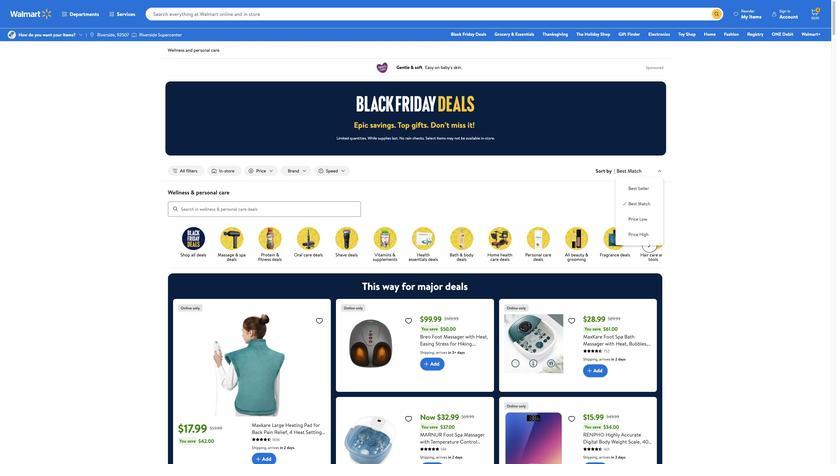 Task type: vqa. For each thing, say whether or not it's contained in the screenshot.
Add Button inside the $99.99 group
yes



Task type: describe. For each thing, give the bounding box(es) containing it.
for inside you save $50.00 breo foot massager with heat, easing stress for hiking, tennis, golf fits feet up to men size 12
[[450, 340, 457, 347]]

care inside search field
[[219, 188, 229, 196]]

in inside $99.99 group
[[448, 350, 451, 355]]

speed button
[[314, 166, 350, 176]]

green
[[252, 443, 266, 450]]

1 horizontal spatial shop
[[600, 31, 610, 37]]

2 for now $32.99
[[452, 454, 454, 460]]

body
[[464, 252, 473, 258]]

price low
[[628, 216, 647, 222]]

online only inside $17.99 group
[[181, 305, 200, 311]]

limited
[[337, 135, 349, 141]]

price for price high
[[628, 231, 638, 238]]

4
[[289, 428, 293, 435]]

shipping, arrives in 3+ days
[[420, 350, 465, 355]]

grocery & essentials
[[495, 31, 534, 37]]

bath inside bath & body deals
[[450, 252, 459, 258]]

wellness & personal care
[[168, 188, 229, 196]]

shipping, arrives in 2 days for $15.99
[[583, 454, 626, 460]]

24"x33"-
[[296, 435, 315, 443]]

1 vertical spatial best match
[[628, 201, 650, 207]]

$28.99
[[583, 313, 605, 324]]

1 vertical spatial add to cart image
[[254, 455, 262, 463]]

health essentials deals image
[[412, 227, 435, 250]]

| inside the "sort and filter section" element
[[614, 167, 615, 174]]

digital inside you save $34.00 renpho highly accurate digital body weight scale, 400 lb, gradient
[[583, 438, 598, 445]]

arrives inside $17.99 group
[[268, 445, 279, 450]]

in-store
[[219, 168, 234, 174]]

for inside maxkare large heating pad for back pain relief, 4 heat settings with auto shut-off, 24"x33"- green
[[313, 421, 320, 428]]

stress
[[435, 340, 449, 347]]

$0.00
[[811, 16, 819, 20]]

heat, inside you save $61.00 maxkare foot spa bath massager with heat, bubbles, and vibration, digital temperature control, 16 detachable massage rollers, soothe and comfort feet
[[616, 340, 628, 347]]

shipping, arrives in 2 days inside $17.99 group
[[252, 445, 294, 450]]

hair care and tools link
[[637, 227, 670, 263]]

add button inside $28.99 'group'
[[583, 364, 608, 377]]

comfort
[[609, 368, 629, 375]]

protein & fitness deals image
[[259, 227, 282, 250]]

spa for $89.99
[[615, 333, 623, 340]]

gradient
[[590, 445, 609, 452]]

online inside $17.99 group
[[181, 305, 192, 311]]

essentials
[[409, 256, 427, 262]]

walmart image
[[10, 9, 52, 19]]

massage inside you save $61.00 maxkare foot spa bath massager with heat, bubbles, and vibration, digital temperature control, 16 detachable massage rollers, soothe and comfort feet
[[610, 361, 628, 368]]

with inside maxkare large heating pad for back pain relief, 4 heat settings with auto shut-off, 24"x33"- green
[[252, 435, 261, 443]]

oral
[[294, 252, 302, 258]]

shave
[[336, 252, 347, 258]]

services button
[[104, 6, 140, 22]]

arrives for $15.99
[[599, 454, 610, 460]]

in for $28.99
[[611, 356, 614, 362]]

reorder
[[741, 8, 755, 14]]

price for price low
[[628, 216, 638, 222]]

seller
[[638, 185, 649, 192]]

massage inside massage & spa deals
[[218, 252, 234, 258]]

gift
[[619, 31, 626, 37]]

$28.99 group
[[504, 304, 652, 387]]

care inside personal care deals
[[543, 252, 551, 258]]

deals
[[476, 31, 486, 37]]

deals inside health essentials deals
[[428, 256, 438, 262]]

& inside all beauty & grooming
[[585, 252, 588, 258]]

shipping, arrives in 2 days for $28.99
[[583, 356, 626, 362]]

one debit link
[[769, 31, 796, 38]]

health essentials deals
[[409, 252, 438, 262]]

all filters button
[[168, 166, 204, 176]]

with inside you save $50.00 breo foot massager with heat, easing stress for hiking, tennis, golf fits feet up to men size 12
[[465, 333, 475, 340]]

items?
[[63, 32, 76, 38]]

vitamins & supplements link
[[368, 227, 402, 263]]

deals right major
[[445, 279, 468, 293]]

online only for $99.99
[[344, 305, 363, 311]]

Search search field
[[146, 8, 723, 20]]

items
[[749, 13, 762, 20]]

shipping, for now $32.99
[[420, 454, 435, 460]]

save for $15.99
[[593, 424, 601, 430]]

online for $99.99
[[344, 305, 355, 311]]

personal care deals link
[[522, 227, 555, 263]]

price high
[[628, 231, 649, 238]]

save inside you save $50.00 breo foot massager with heat, easing stress for hiking, tennis, golf fits feet up to men size 12
[[429, 326, 438, 332]]

days inside $17.99 group
[[287, 445, 294, 450]]

& for massage
[[235, 252, 238, 258]]

add for add to cart image
[[430, 360, 439, 367]]

days inside $99.99 group
[[457, 350, 465, 355]]

2 inside $17.99 group
[[284, 445, 286, 450]]

renpho
[[583, 431, 604, 438]]

and inside hair care and tools
[[659, 252, 666, 258]]

grocery
[[495, 31, 510, 37]]

price for price
[[256, 168, 266, 174]]

sign in to add to favorites list, maxkare foot spa bath massager with heat, bubbles, and vibration, digital temperature control, 16 detachable massage rollers, soothe and comfort feet image
[[568, 317, 576, 325]]

vitamins
[[375, 252, 391, 258]]

only for $15.99
[[519, 403, 526, 409]]

deals inside personal care deals
[[533, 256, 543, 262]]

beauty
[[571, 252, 584, 258]]

home inside 'you save $37.00 marnur foot spa massager with temperature control bubbles vibration and 14 massage rollers for home office use'
[[464, 452, 478, 459]]

deals inside "oral care deals" link
[[313, 252, 323, 258]]

all for all beauty & grooming
[[565, 252, 570, 258]]

sign in to add to favorites list, renpho highly accurate digital body weight scale, 400 lb, gradient image
[[568, 415, 576, 423]]

size
[[431, 354, 440, 361]]

& for grocery
[[511, 31, 514, 37]]

$99.99 group
[[341, 304, 489, 387]]

add button inside $17.99 group
[[252, 453, 276, 464]]

add for bottom add to cart icon
[[262, 456, 271, 463]]

black
[[451, 31, 461, 37]]

relief,
[[274, 428, 288, 435]]

only for $99.99
[[356, 305, 363, 311]]

for inside 'you save $37.00 marnur foot spa massager with temperature control bubbles vibration and 14 massage rollers for home office use'
[[457, 452, 463, 459]]

temperature inside you save $61.00 maxkare foot spa bath massager with heat, bubbles, and vibration, digital temperature control, 16 detachable massage rollers, soothe and comfort feet
[[583, 354, 611, 361]]

thanksgiving
[[543, 31, 568, 37]]

pain
[[264, 428, 273, 435]]

in for $15.99
[[611, 454, 614, 460]]

Search in wellness & personal care deals search field
[[168, 201, 361, 217]]

store.
[[485, 135, 495, 141]]

foot for $28.99
[[604, 333, 614, 340]]

& for protein
[[276, 252, 279, 258]]

$50.00
[[440, 325, 456, 332]]

hair care and tools
[[640, 252, 666, 262]]

home health care deals
[[487, 252, 512, 262]]

care inside home health care deals
[[490, 256, 499, 262]]

to
[[473, 347, 478, 354]]

2 for $15.99
[[615, 454, 617, 460]]

in inside $17.99 group
[[280, 445, 283, 450]]

hiking,
[[458, 340, 473, 347]]

friday
[[463, 31, 474, 37]]

$15.99
[[583, 412, 604, 422]]

all beauty & grooming link
[[560, 227, 593, 263]]

match inside option group
[[638, 201, 650, 207]]

you for $15.99
[[584, 424, 591, 430]]

gift finder link
[[616, 31, 643, 38]]

body
[[599, 438, 610, 445]]

settings
[[306, 428, 324, 435]]

major
[[417, 279, 443, 293]]

Best Match radio
[[622, 201, 627, 206]]

back
[[252, 428, 263, 435]]

lb,
[[583, 445, 588, 452]]

black friday deals
[[451, 31, 486, 37]]

0 horizontal spatial |
[[86, 32, 87, 38]]

deals inside shop all deals "link"
[[197, 252, 206, 258]]

registry
[[747, 31, 764, 37]]

wellness for wellness & personal care
[[168, 188, 189, 196]]

temperature inside 'you save $37.00 marnur foot spa massager with temperature control bubbles vibration and 14 massage rollers for home office use'
[[431, 438, 459, 445]]

gifts.
[[411, 119, 429, 130]]

brand button
[[281, 166, 311, 176]]

online only for $15.99
[[507, 403, 526, 409]]

feet
[[456, 347, 466, 354]]

weight
[[611, 438, 627, 445]]

sign
[[779, 8, 787, 14]]

best match button
[[615, 167, 663, 175]]

vibration,
[[592, 347, 614, 354]]

search icon image
[[714, 11, 719, 17]]

best inside 'dropdown button'
[[617, 167, 626, 174]]

limited quantities. while supplies last. no rain checks. select items may not be available in-store.
[[337, 135, 495, 141]]

with inside you save $61.00 maxkare foot spa bath massager with heat, bubbles, and vibration, digital temperature control, 16 detachable massage rollers, soothe and comfort feet
[[605, 340, 615, 347]]

home for home health care deals
[[487, 252, 499, 258]]

rollers
[[440, 452, 455, 459]]

with inside 'you save $37.00 marnur foot spa massager with temperature control bubbles vibration and 14 massage rollers for home office use'
[[420, 438, 430, 445]]

heat, inside you save $50.00 breo foot massager with heat, easing stress for hiking, tennis, golf fits feet up to men size 12
[[476, 333, 488, 340]]

pad
[[304, 421, 312, 428]]

wellness for wellness and personal care
[[168, 47, 185, 53]]

$42.00
[[198, 438, 214, 445]]

care inside hair care and tools
[[650, 252, 658, 258]]

arrives for now $32.99
[[436, 454, 447, 460]]

deals inside massage & spa deals
[[227, 256, 237, 262]]

personal for &
[[196, 188, 217, 196]]

all for all filters
[[180, 168, 185, 174]]

highly
[[606, 431, 620, 438]]

all
[[191, 252, 195, 258]]

high
[[639, 231, 649, 238]]

sort by |
[[596, 167, 615, 174]]

shipping, inside $17.99 group
[[252, 445, 267, 450]]

available
[[466, 135, 480, 141]]

debit
[[782, 31, 793, 37]]

Wellness & personal care search field
[[160, 188, 671, 217]]



Task type: locate. For each thing, give the bounding box(es) containing it.
0 horizontal spatial bath
[[450, 252, 459, 258]]

shipping, arrives in 2 days down 752 in the right of the page
[[583, 356, 626, 362]]

filters
[[186, 168, 197, 174]]

1 horizontal spatial home
[[487, 252, 499, 258]]

search image
[[173, 206, 178, 211]]

maxkare
[[252, 421, 271, 428]]

next slide for chipmodulewithimages list image
[[642, 237, 657, 252]]

only for $28.99
[[519, 305, 526, 311]]

for right rollers
[[457, 452, 463, 459]]

add inside $99.99 group
[[430, 360, 439, 367]]

in inside $28.99 'group'
[[611, 356, 614, 362]]

you inside you save $34.00 renpho highly accurate digital body weight scale, 400 lb, gradient
[[584, 424, 591, 430]]

shipping, down easing
[[420, 350, 435, 355]]

fashion
[[724, 31, 739, 37]]

match down "seller"
[[638, 201, 650, 207]]

deals inside fragrance deals link
[[620, 252, 630, 258]]

deals inside shave deals 'link'
[[348, 252, 358, 258]]

don't
[[431, 119, 449, 130]]

online inside $99.99 group
[[344, 305, 355, 311]]

0 horizontal spatial all
[[180, 168, 185, 174]]

$69.99
[[462, 414, 474, 420]]

best right by
[[617, 167, 626, 174]]

Walmart Site-Wide search field
[[146, 8, 723, 20]]

shipping, for $15.99
[[583, 454, 598, 460]]

add button inside $99.99 group
[[420, 358, 445, 370]]

temperature down 752 in the right of the page
[[583, 354, 611, 361]]

save inside you save $42.00
[[187, 438, 196, 444]]

online for $28.99
[[507, 305, 518, 311]]

departments button
[[57, 6, 104, 22]]

price inside dropdown button
[[256, 168, 266, 174]]

epic
[[354, 119, 368, 130]]

for
[[402, 279, 415, 293], [450, 340, 457, 347], [313, 421, 320, 428], [457, 452, 463, 459]]

& inside vitamins & supplements
[[392, 252, 395, 258]]

massage inside 'you save $37.00 marnur foot spa massager with temperature control bubbles vibration and 14 massage rollers for home office use'
[[420, 452, 439, 459]]

one debit
[[772, 31, 793, 37]]

you inside you save $61.00 maxkare foot spa bath massager with heat, bubbles, and vibration, digital temperature control, 16 detachable massage rollers, soothe and comfort feet
[[584, 326, 591, 332]]

shipping,
[[420, 350, 435, 355], [583, 356, 598, 362], [252, 445, 267, 450], [420, 454, 435, 460], [583, 454, 598, 460]]

bath inside you save $61.00 maxkare foot spa bath massager with heat, bubbles, and vibration, digital temperature control, 16 detachable massage rollers, soothe and comfort feet
[[624, 333, 635, 340]]

2 horizontal spatial home
[[704, 31, 716, 37]]

0 vertical spatial massage
[[218, 252, 234, 258]]

digital left '16'
[[615, 347, 630, 354]]

1 vertical spatial spa
[[455, 431, 463, 438]]

 image
[[8, 31, 16, 39], [132, 32, 137, 38]]

shipping, arrives in 2 days down 148
[[420, 454, 463, 460]]

price left high
[[628, 231, 638, 238]]

riverside, 92507
[[97, 32, 129, 38]]

shipping, inside $99.99 group
[[420, 350, 435, 355]]

2 horizontal spatial add button
[[583, 364, 608, 377]]

0 horizontal spatial massage
[[218, 252, 234, 258]]

deals right essentials
[[428, 256, 438, 262]]

1 horizontal spatial add to cart image
[[586, 367, 593, 374]]

1 horizontal spatial add
[[430, 360, 439, 367]]

& inside bath & body deals
[[460, 252, 463, 258]]

arrives inside $28.99 'group'
[[599, 356, 610, 362]]

shipping, arrives in 2 days down 401
[[583, 454, 626, 460]]

save for now $32.99
[[429, 424, 438, 430]]

wellness down supercenter
[[168, 47, 185, 53]]

massager up 14
[[464, 431, 485, 438]]

2 for $28.99
[[615, 356, 617, 362]]

$37.00
[[440, 424, 455, 431]]

days for now $32.99
[[455, 454, 463, 460]]

14
[[470, 445, 474, 452]]

massage & spa deals link
[[215, 227, 248, 263]]

sign in to add to favorites list, maxkare large heating pad for back pain relief, 4 heat settings with auto shut-off, 24"x33"- green image
[[316, 317, 323, 325]]

rollers,
[[630, 361, 646, 368]]

in down shut-
[[280, 445, 283, 450]]

shop all deals
[[180, 252, 206, 258]]

1 horizontal spatial |
[[614, 167, 615, 174]]

deals right shave
[[348, 252, 358, 258]]

in for now $32.99
[[448, 454, 451, 460]]

all left beauty
[[565, 252, 570, 258]]

home health care deals image
[[488, 227, 511, 250]]

in down vibration
[[448, 454, 451, 460]]

add to cart image
[[586, 367, 593, 374], [254, 455, 262, 463]]

in-store button
[[207, 166, 241, 176]]

days down vibration
[[455, 454, 463, 460]]

sponsored
[[646, 65, 663, 70]]

add button down tennis,
[[420, 358, 445, 370]]

add to cart image
[[423, 360, 430, 368]]

save inside you save $34.00 renpho highly accurate digital body weight scale, 400 lb, gradient
[[593, 424, 601, 430]]

arrives inside $99.99 group
[[436, 350, 447, 355]]

save up renpho
[[593, 424, 601, 430]]

& inside massage & spa deals
[[235, 252, 238, 258]]

only inside $28.99 'group'
[[519, 305, 526, 311]]

vitamins & supplements image
[[373, 227, 396, 250]]

office
[[420, 459, 435, 464]]

riverside,
[[97, 32, 116, 38]]

massager inside you save $61.00 maxkare foot spa bath massager with heat, bubbles, and vibration, digital temperature control, 16 detachable massage rollers, soothe and comfort feet
[[583, 340, 604, 347]]

bath
[[450, 252, 459, 258], [624, 333, 635, 340]]

0 horizontal spatial  image
[[8, 31, 16, 39]]

1 vertical spatial digital
[[583, 438, 598, 445]]

days inside $15.99 group
[[618, 454, 626, 460]]

days down weight
[[618, 454, 626, 460]]

massage left '16'
[[610, 361, 628, 368]]

deals down home health care deals "image"
[[500, 256, 510, 262]]

1 horizontal spatial heat,
[[616, 340, 628, 347]]

option group
[[621, 183, 658, 240]]

 image right 92507
[[132, 32, 137, 38]]

deals right fragrance
[[620, 252, 630, 258]]

& for bath
[[460, 252, 463, 258]]

foot inside you save $61.00 maxkare foot spa bath massager with heat, bubbles, and vibration, digital temperature control, 16 detachable massage rollers, soothe and comfort feet
[[604, 333, 614, 340]]

days for $15.99
[[618, 454, 626, 460]]

electronics link
[[646, 31, 673, 38]]

shipping, inside $28.99 'group'
[[583, 356, 598, 362]]

& right beauty
[[585, 252, 588, 258]]

hair
[[640, 252, 649, 258]]

deals inside bath & body deals
[[457, 256, 467, 262]]

3+
[[452, 350, 456, 355]]

men
[[420, 354, 430, 361]]

massager inside 'you save $37.00 marnur foot spa massager with temperature control bubbles vibration and 14 massage rollers for home office use'
[[464, 431, 485, 438]]

arrives down 752 in the right of the page
[[599, 356, 610, 362]]

1 horizontal spatial  image
[[132, 32, 137, 38]]

sort and filter section element
[[160, 161, 671, 181]]

wellness up search icon
[[168, 188, 189, 196]]

$34.00
[[603, 424, 619, 431]]

protein & fitness deals
[[258, 252, 282, 262]]

spa down $61.00
[[615, 333, 623, 340]]

you
[[35, 32, 41, 38]]

you down $17.99
[[179, 438, 186, 444]]

arrives down 148
[[436, 454, 447, 460]]

with up the up
[[465, 333, 475, 340]]

bath left body
[[450, 252, 459, 258]]

0 vertical spatial best match
[[617, 167, 642, 174]]

with up office
[[420, 438, 430, 445]]

0 horizontal spatial add to cart image
[[254, 455, 262, 463]]

2 up comfort
[[615, 356, 617, 362]]

0 vertical spatial wellness
[[168, 47, 185, 53]]

foot for now $32.99
[[443, 431, 454, 438]]

0 horizontal spatial heat,
[[476, 333, 488, 340]]

add inside $28.99 'group'
[[593, 367, 603, 374]]

all
[[180, 168, 185, 174], [565, 252, 570, 258]]

1 vertical spatial best
[[628, 185, 637, 192]]

brand
[[288, 168, 299, 174]]

for right 'way'
[[402, 279, 415, 293]]

0 vertical spatial add to cart image
[[586, 367, 593, 374]]

0 vertical spatial spa
[[615, 333, 623, 340]]

0 horizontal spatial spa
[[455, 431, 463, 438]]

health
[[417, 252, 430, 258]]

massager inside you save $50.00 breo foot massager with heat, easing stress for hiking, tennis, golf fits feet up to men size 12
[[443, 333, 464, 340]]

home down control
[[464, 452, 478, 459]]

online inside $15.99 group
[[507, 403, 518, 409]]

0 vertical spatial home
[[704, 31, 716, 37]]

registry link
[[744, 31, 766, 38]]

all left filters in the left of the page
[[180, 168, 185, 174]]

shipping, arrives in 2 days inside $28.99 'group'
[[583, 356, 626, 362]]

0 vertical spatial best
[[617, 167, 626, 174]]

0 horizontal spatial temperature
[[431, 438, 459, 445]]

shipping, arrives in 2 days for now $32.99
[[420, 454, 463, 460]]

for right pad
[[313, 421, 320, 428]]

& right protein
[[276, 252, 279, 258]]

you for $28.99
[[584, 326, 591, 332]]

online only inside $99.99 group
[[344, 305, 363, 311]]

foot down $61.00
[[604, 333, 614, 340]]

1 horizontal spatial bath
[[624, 333, 635, 340]]

& for vitamins
[[392, 252, 395, 258]]

the holiday shop
[[576, 31, 610, 37]]

price button
[[244, 166, 278, 176]]

top
[[398, 119, 410, 130]]

2 down shut-
[[284, 445, 286, 450]]

heat, up to
[[476, 333, 488, 340]]

0 vertical spatial temperature
[[583, 354, 611, 361]]

0 vertical spatial bath
[[450, 252, 459, 258]]

add button down green
[[252, 453, 276, 464]]

services
[[117, 11, 135, 18]]

deals right fitness
[[272, 256, 282, 262]]

deals left spa
[[227, 256, 237, 262]]

save down $17.99
[[187, 438, 196, 444]]

deals inside home health care deals
[[500, 256, 510, 262]]

in left the 3+
[[448, 350, 451, 355]]

in down vibration,
[[611, 356, 614, 362]]

1 vertical spatial personal
[[196, 188, 217, 196]]

electronics
[[648, 31, 670, 37]]

bath up '16'
[[624, 333, 635, 340]]

you save $34.00 renpho highly accurate digital body weight scale, 400 lb, gradient
[[583, 424, 652, 452]]

shave deals image
[[335, 227, 358, 250]]

2 wellness from the top
[[168, 188, 189, 196]]

all inside button
[[180, 168, 185, 174]]

days down off,
[[287, 445, 294, 450]]

golf
[[436, 347, 446, 354]]

only inside $17.99 group
[[193, 305, 200, 311]]

shop left all
[[180, 252, 190, 258]]

price left the low
[[628, 216, 638, 222]]

deals down personal care deals image
[[533, 256, 543, 262]]

how
[[19, 32, 27, 38]]

checks.
[[412, 135, 425, 141]]

fragrance deals image
[[603, 227, 626, 250]]

save for $28.99
[[593, 326, 601, 332]]

shipping, for $28.99
[[583, 356, 598, 362]]

finder
[[627, 31, 640, 37]]

marnur
[[420, 431, 442, 438]]

you up breo
[[421, 326, 428, 332]]

2 horizontal spatial foot
[[604, 333, 614, 340]]

0 vertical spatial all
[[180, 168, 185, 174]]

0 vertical spatial personal
[[194, 47, 210, 53]]

2 inside $15.99 group
[[615, 454, 617, 460]]

2 vertical spatial price
[[628, 231, 638, 238]]

bath & body deals image
[[450, 227, 473, 250]]

arrives down 'stress'
[[436, 350, 447, 355]]

last.
[[392, 135, 398, 141]]

shipping, down "auto" at the left bottom
[[252, 445, 267, 450]]

2 inside 'group'
[[615, 356, 617, 362]]

spa for $32.99
[[455, 431, 463, 438]]

auto
[[263, 435, 273, 443]]

breo
[[420, 333, 431, 340]]

deals down bath & body deals image
[[457, 256, 467, 262]]

2 vertical spatial best
[[628, 201, 637, 207]]

walmart+
[[802, 31, 821, 37]]

0 horizontal spatial add button
[[252, 453, 276, 464]]

and inside 'you save $37.00 marnur foot spa massager with temperature control bubbles vibration and 14 massage rollers for home office use'
[[460, 445, 468, 452]]

shop right holiday
[[600, 31, 610, 37]]

sign in to add to favorites list, marnur foot spa massager with temperature control bubbles vibration and 14 massage rollers for home office use image
[[405, 415, 412, 423]]

days inside $28.99 'group'
[[618, 356, 626, 362]]

add left '12'
[[430, 360, 439, 367]]

0 horizontal spatial home
[[464, 452, 478, 459]]

1 horizontal spatial massage
[[420, 452, 439, 459]]

shop right toy at top right
[[686, 31, 696, 37]]

only inside $15.99 group
[[519, 403, 526, 409]]

personal for and
[[194, 47, 210, 53]]

deals down oral care deals image
[[313, 252, 323, 258]]

$15.99 group
[[504, 402, 652, 464]]

store
[[224, 168, 234, 174]]

add down vibration,
[[593, 367, 603, 374]]

save inside you save $61.00 maxkare foot spa bath massager with heat, bubbles, and vibration, digital temperature control, 16 detachable massage rollers, soothe and comfort feet
[[593, 326, 601, 332]]

online for $15.99
[[507, 403, 518, 409]]

your
[[53, 32, 62, 38]]

 image for how do you want your items?
[[8, 31, 16, 39]]

home down search icon
[[704, 31, 716, 37]]

2 vertical spatial home
[[464, 452, 478, 459]]

foot right breo
[[432, 333, 442, 340]]

best left "seller"
[[628, 185, 637, 192]]

1 horizontal spatial spa
[[615, 333, 623, 340]]

 image left how
[[8, 31, 16, 39]]

1 horizontal spatial digital
[[615, 347, 630, 354]]

shop inside 'link'
[[686, 31, 696, 37]]

1 vertical spatial |
[[614, 167, 615, 174]]

2 down vibration
[[452, 454, 454, 460]]

shipping, arrives in 2 days down 1836
[[252, 445, 294, 450]]

home left health
[[487, 252, 499, 258]]

in-
[[481, 135, 485, 141]]

& left spa
[[235, 252, 238, 258]]

0 horizontal spatial add
[[262, 456, 271, 463]]

spa inside 'you save $37.00 marnur foot spa massager with temperature control bubbles vibration and 14 massage rollers for home office use'
[[455, 431, 463, 438]]

large
[[272, 421, 284, 428]]

feet
[[630, 368, 640, 375]]

massage left rollers
[[420, 452, 439, 459]]

& inside protein & fitness deals
[[276, 252, 279, 258]]

shipping, up soothe
[[583, 356, 598, 362]]

$17.99 group
[[178, 304, 326, 464]]

arrives for $28.99
[[599, 356, 610, 362]]

you up renpho
[[584, 424, 591, 430]]

deals inside protein & fitness deals
[[272, 256, 282, 262]]

0 horizontal spatial digital
[[583, 438, 598, 445]]

protein & fitness deals link
[[253, 227, 287, 263]]

online only for $28.99
[[507, 305, 526, 311]]

add inside $17.99 group
[[262, 456, 271, 463]]

2 horizontal spatial massage
[[610, 361, 628, 368]]

massage & spa deals image
[[220, 227, 243, 250]]

you inside you save $50.00 breo foot massager with heat, easing stress for hiking, tennis, golf fits feet up to men size 12
[[421, 326, 428, 332]]

shop all deals image
[[182, 227, 205, 250]]

health essentials deals link
[[407, 227, 440, 263]]

& left body
[[460, 252, 463, 258]]

2 horizontal spatial add
[[593, 367, 603, 374]]

option group containing best seller
[[621, 183, 658, 240]]

detachable
[[583, 361, 608, 368]]

match inside best match 'dropdown button'
[[628, 167, 642, 174]]

2 vertical spatial massage
[[420, 452, 439, 459]]

400
[[642, 438, 652, 445]]

oral care deals
[[294, 252, 323, 258]]

you up maxkare
[[584, 326, 591, 332]]

 image for riverside supercenter
[[132, 32, 137, 38]]

days left '16'
[[618, 356, 626, 362]]

1 horizontal spatial temperature
[[583, 354, 611, 361]]

maxkare
[[583, 333, 602, 340]]

add down green
[[262, 456, 271, 463]]

price
[[256, 168, 266, 174], [628, 216, 638, 222], [628, 231, 638, 238]]

best
[[617, 167, 626, 174], [628, 185, 637, 192], [628, 201, 637, 207]]

| right by
[[614, 167, 615, 174]]

0 vertical spatial price
[[256, 168, 266, 174]]

you save $61.00 maxkare foot spa bath massager with heat, bubbles, and vibration, digital temperature control, 16 detachable massage rollers, soothe and comfort feet
[[583, 325, 648, 375]]

92507
[[117, 32, 129, 38]]

vitamins & supplements
[[373, 252, 397, 262]]

148
[[441, 446, 446, 452]]

shop inside "link"
[[180, 252, 190, 258]]

& inside "wellness & personal care" search field
[[191, 188, 195, 196]]

in inside $15.99 group
[[611, 454, 614, 460]]

arrives inside $15.99 group
[[599, 454, 610, 460]]

heat, up control,
[[616, 340, 628, 347]]

0 vertical spatial digital
[[615, 347, 630, 354]]

days for $28.99
[[618, 356, 626, 362]]

0 vertical spatial |
[[86, 32, 87, 38]]

0 horizontal spatial foot
[[432, 333, 442, 340]]

spa
[[239, 252, 246, 258]]

protein
[[261, 252, 275, 258]]

foot
[[432, 333, 442, 340], [604, 333, 614, 340], [443, 431, 454, 438]]

way
[[382, 279, 399, 293]]

days right the 3+
[[457, 350, 465, 355]]

you inside 'you save $37.00 marnur foot spa massager with temperature control bubbles vibration and 14 massage rollers for home office use'
[[421, 424, 428, 430]]

massager down $50.00
[[443, 333, 464, 340]]

& right grocery
[[511, 31, 514, 37]]

price right 'store'
[[256, 168, 266, 174]]

in down weight
[[611, 454, 614, 460]]

digital inside you save $61.00 maxkare foot spa bath massager with heat, bubbles, and vibration, digital temperature control, 16 detachable massage rollers, soothe and comfort feet
[[615, 347, 630, 354]]

save
[[429, 326, 438, 332], [593, 326, 601, 332], [429, 424, 438, 430], [593, 424, 601, 430], [187, 438, 196, 444]]

supercenter
[[158, 32, 182, 38]]

heating
[[285, 421, 303, 428]]

oral care deals image
[[297, 227, 320, 250]]

add for top add to cart icon
[[593, 367, 603, 374]]

save up maxkare
[[593, 326, 601, 332]]

2 horizontal spatial shop
[[686, 31, 696, 37]]

1 vertical spatial price
[[628, 216, 638, 222]]

0 vertical spatial match
[[628, 167, 642, 174]]

best match
[[617, 167, 642, 174], [628, 201, 650, 207]]

& down filters in the left of the page
[[191, 188, 195, 196]]

control
[[460, 438, 477, 445]]

grooming
[[567, 256, 586, 262]]

1 vertical spatial home
[[487, 252, 499, 258]]

1 vertical spatial all
[[565, 252, 570, 258]]

1 vertical spatial temperature
[[431, 438, 459, 445]]

you inside you save $42.00
[[179, 438, 186, 444]]

1 wellness from the top
[[168, 47, 185, 53]]

shipping, inside $15.99 group
[[583, 454, 598, 460]]

personal inside search field
[[196, 188, 217, 196]]

& right vitamins
[[392, 252, 395, 258]]

online only inside $28.99 'group'
[[507, 305, 526, 311]]

1 vertical spatial bath
[[624, 333, 635, 340]]

best match inside 'dropdown button'
[[617, 167, 642, 174]]

temperature up 148
[[431, 438, 459, 445]]

1 horizontal spatial all
[[565, 252, 570, 258]]

off,
[[287, 435, 294, 443]]

supplies
[[378, 135, 391, 141]]

1 vertical spatial wellness
[[168, 188, 189, 196]]

1 horizontal spatial foot
[[443, 431, 454, 438]]

riverside supercenter
[[139, 32, 182, 38]]

online inside $28.99 'group'
[[507, 305, 518, 311]]

essentials
[[515, 31, 534, 37]]

walmart black friday deals for days image
[[357, 96, 474, 112]]

do
[[28, 32, 33, 38]]

you for now $32.99
[[421, 424, 428, 430]]

foot inside you save $50.00 breo foot massager with heat, easing stress for hiking, tennis, golf fits feet up to men size 12
[[432, 333, 442, 340]]

add to cart image down green
[[254, 455, 262, 463]]

all beauty & grooming image
[[565, 227, 588, 250]]

personal care deals image
[[527, 227, 550, 250]]

1 vertical spatial match
[[638, 201, 650, 207]]

| right items?
[[86, 32, 87, 38]]

0 horizontal spatial shop
[[180, 252, 190, 258]]

arrives down 1836
[[268, 445, 279, 450]]

foot down $37.00
[[443, 431, 454, 438]]

add to cart image down vibration,
[[586, 367, 593, 374]]

with left "auto" at the left bottom
[[252, 435, 261, 443]]

& for wellness
[[191, 188, 195, 196]]

spa inside you save $61.00 maxkare foot spa bath massager with heat, bubbles, and vibration, digital temperature control, 16 detachable massage rollers, soothe and comfort feet
[[615, 333, 623, 340]]

gift finder
[[619, 31, 640, 37]]

sign in to add to favorites list, breo foot massager with heat,  easing stress for hiking, tennis, golf fits feet up to men size 12 image
[[405, 317, 412, 325]]

supplements
[[373, 256, 397, 262]]

save up marnur
[[429, 424, 438, 430]]

temperature
[[583, 354, 611, 361], [431, 438, 459, 445]]

1 vertical spatial massage
[[610, 361, 628, 368]]

save down $99.99
[[429, 326, 438, 332]]

hair care and tools image
[[642, 227, 665, 250]]

1 horizontal spatial add button
[[420, 358, 445, 370]]

shut-
[[275, 435, 287, 443]]

with up 752 in the right of the page
[[605, 340, 615, 347]]

home for home
[[704, 31, 716, 37]]

only inside $99.99 group
[[356, 305, 363, 311]]

foot inside 'you save $37.00 marnur foot spa massager with temperature control bubbles vibration and 14 massage rollers for home office use'
[[443, 431, 454, 438]]

wellness inside search field
[[168, 188, 189, 196]]

 image
[[89, 32, 94, 37]]

deals right all
[[197, 252, 206, 258]]

shipping, arrives in 2 days inside $15.99 group
[[583, 454, 626, 460]]



